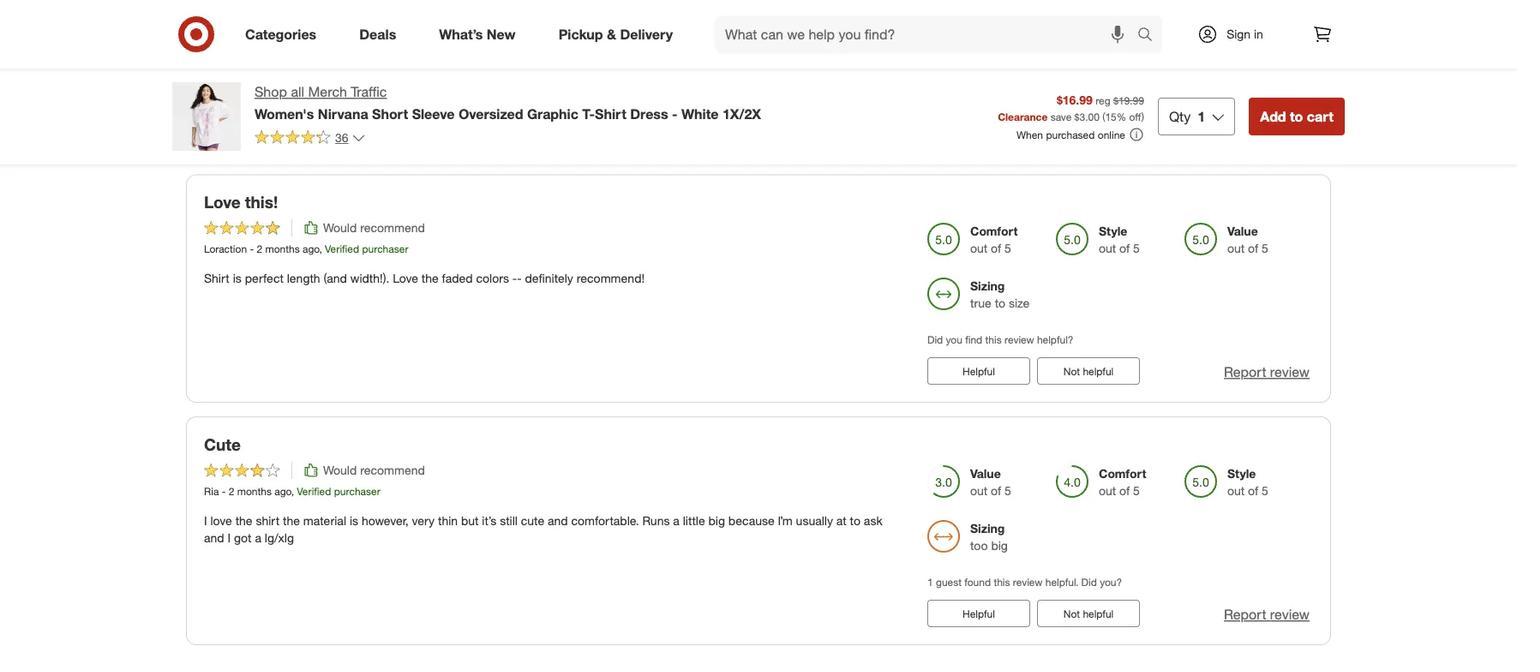 Task type: locate. For each thing, give the bounding box(es) containing it.
purchaser up "width!)."
[[362, 243, 409, 256]]

1 report review button from the top
[[1224, 363, 1310, 382]]

purchaser for love this!
[[362, 243, 409, 256]]

0 vertical spatial sizing
[[971, 279, 1005, 294]]

not helpful down helpful?
[[1064, 365, 1114, 378]]

comfort out of 5
[[971, 224, 1018, 256], [1099, 466, 1147, 499]]

-
[[672, 105, 678, 122], [250, 243, 254, 256], [513, 271, 517, 286], [517, 271, 522, 286], [222, 485, 226, 498]]

2 vertical spatial verified
[[297, 485, 331, 498]]

1 vertical spatial comfort out of 5
[[1099, 466, 1147, 499]]

what's new
[[439, 26, 516, 43]]

1 vertical spatial ,
[[291, 485, 294, 498]]

not helpful button down you?
[[1038, 600, 1140, 628]]

0 vertical spatial ,
[[319, 243, 322, 256]]

verified up (and
[[325, 243, 359, 256]]

sizing up too
[[971, 521, 1005, 536]]

2 would recommend from the top
[[323, 463, 425, 478]]

sizing
[[971, 279, 1005, 294], [971, 521, 1005, 536]]

1 report review from the top
[[1224, 364, 1310, 381]]

recommend up "width!)."
[[360, 220, 425, 235]]

is right material
[[350, 514, 358, 529]]

to right at
[[850, 514, 861, 529]]

big inside i love the shirt the material is however, very thin but it's still cute and comfortable. runs a little big because i'm usually at to ask and i got a lg/xlg
[[709, 514, 725, 529]]

0 vertical spatial style out of 5
[[1099, 224, 1140, 256]]

sizing inside sizing true to size
[[971, 279, 1005, 294]]

months up shirt
[[237, 485, 272, 498]]

helpful button down find
[[928, 358, 1031, 385]]

0 vertical spatial this
[[986, 334, 1002, 346]]

and right cute
[[548, 514, 568, 529]]

ago up length
[[303, 243, 319, 256]]

2
[[257, 243, 262, 256], [229, 485, 234, 498]]

1 vertical spatial 1
[[928, 576, 934, 589]]

guest
[[936, 576, 962, 589]]

verified up material
[[297, 485, 331, 498]]

1 vertical spatial helpful button
[[928, 600, 1031, 628]]

&
[[607, 26, 617, 43]]

Verified purchases checkbox
[[1194, 75, 1211, 92]]

2 vertical spatial to
[[850, 514, 861, 529]]

sizing for love this!
[[971, 279, 1005, 294]]

1 vertical spatial shirt
[[204, 271, 230, 286]]

1 vertical spatial sizing
[[971, 521, 1005, 536]]

1 not from the top
[[1064, 365, 1080, 378]]

2 not helpful from the top
[[1064, 608, 1114, 620]]

1 vertical spatial would
[[323, 463, 357, 478]]

0 horizontal spatial comfort
[[971, 224, 1018, 239]]

would up ria - 2 months ago , verified purchaser
[[323, 463, 357, 478]]

t-
[[583, 105, 595, 122]]

would
[[323, 220, 357, 235], [323, 463, 357, 478]]

would recommend for cute
[[323, 463, 425, 478]]

0 vertical spatial recommend
[[360, 220, 425, 235]]

0 horizontal spatial love
[[204, 192, 241, 212]]

1 horizontal spatial to
[[995, 296, 1006, 311]]

cart
[[1307, 108, 1334, 125]]

helpful down find
[[963, 365, 995, 378]]

not down helpful?
[[1064, 365, 1080, 378]]

helpful for cute
[[1083, 608, 1114, 620]]

0 horizontal spatial 2
[[229, 485, 234, 498]]

is
[[233, 271, 242, 286], [350, 514, 358, 529]]

1 would from the top
[[323, 220, 357, 235]]

2 up perfect at the top left
[[257, 243, 262, 256]]

report review for love this!
[[1224, 364, 1310, 381]]

did
[[928, 334, 943, 346], [1082, 576, 1097, 589]]

1 sizing from the top
[[971, 279, 1005, 294]]

not helpful down you?
[[1064, 608, 1114, 620]]

1 horizontal spatial style
[[1228, 466, 1257, 481]]

shirt down "loraction"
[[204, 271, 230, 286]]

would recommend up the however,
[[323, 463, 425, 478]]

at
[[837, 514, 847, 529]]

comfort
[[971, 224, 1018, 239], [1099, 466, 1147, 481]]

1 vertical spatial ago
[[275, 485, 291, 498]]

report review button
[[1224, 363, 1310, 382], [1224, 605, 1310, 625]]

ago up shirt
[[275, 485, 291, 498]]

1 vertical spatial not
[[1064, 608, 1080, 620]]

recommend!
[[577, 271, 645, 286]]

, up 'lg/xlg'
[[291, 485, 294, 498]]

big inside sizing too big
[[992, 538, 1008, 553]]

0 vertical spatial verified
[[1218, 75, 1264, 91]]

material
[[303, 514, 346, 529]]

love left this!
[[204, 192, 241, 212]]

1 vertical spatial verified
[[325, 243, 359, 256]]

0 vertical spatial to
[[1291, 108, 1304, 125]]

value out of 5
[[1228, 224, 1269, 256], [971, 466, 1012, 499]]

sizing up true
[[971, 279, 1005, 294]]

recommend for cute
[[360, 463, 425, 478]]

1 horizontal spatial is
[[350, 514, 358, 529]]

and down love
[[204, 531, 224, 546]]

0 vertical spatial report
[[1224, 364, 1267, 381]]

women's
[[255, 105, 314, 122]]

0 vertical spatial helpful button
[[928, 358, 1031, 385]]

would up loraction - 2 months ago , verified purchaser
[[323, 220, 357, 235]]

add to cart
[[1261, 108, 1334, 125]]

not for love this!
[[1064, 365, 1080, 378]]

1 vertical spatial report review
[[1224, 607, 1310, 623]]

months
[[265, 243, 300, 256], [237, 485, 272, 498]]

the up 'lg/xlg'
[[283, 514, 300, 529]]

i love the shirt the material is however, very thin but it's still cute and comfortable. runs a little big because i'm usually at to ask and i got a lg/xlg
[[204, 514, 883, 546]]

love
[[204, 192, 241, 212], [393, 271, 418, 286]]

very
[[412, 514, 435, 529]]

1 not helpful from the top
[[1064, 365, 1114, 378]]

2 helpful from the top
[[1083, 608, 1114, 620]]

would recommend up "width!)."
[[323, 220, 425, 235]]

all
[[291, 84, 304, 100]]

a left 'little'
[[673, 514, 680, 529]]

0 vertical spatial ago
[[303, 243, 319, 256]]

1 vertical spatial and
[[204, 531, 224, 546]]

0 horizontal spatial ,
[[291, 485, 294, 498]]

would for cute
[[323, 463, 357, 478]]

oversized
[[459, 105, 524, 122]]

1 horizontal spatial style out of 5
[[1228, 466, 1269, 499]]

2 not helpful button from the top
[[1038, 600, 1140, 628]]

is left perfect at the top left
[[233, 271, 242, 286]]

1x/2x
[[723, 105, 761, 122]]

a
[[673, 514, 680, 529], [255, 531, 261, 546]]

1 vertical spatial not helpful
[[1064, 608, 1114, 620]]

not helpful button down helpful?
[[1038, 358, 1140, 385]]

of
[[991, 241, 1002, 256], [1120, 241, 1130, 256], [1249, 241, 1259, 256], [991, 484, 1002, 499], [1120, 484, 1130, 499], [1249, 484, 1259, 499]]

1 helpful from the top
[[963, 365, 995, 378]]

0 vertical spatial 2
[[257, 243, 262, 256]]

comfortable.
[[572, 514, 639, 529]]

5
[[1005, 241, 1012, 256], [1134, 241, 1140, 256], [1262, 241, 1269, 256], [1005, 484, 1012, 499], [1134, 484, 1140, 499], [1262, 484, 1269, 499]]

purchaser up the however,
[[334, 485, 380, 498]]

big right 'little'
[[709, 514, 725, 529]]

2 sizing from the top
[[971, 521, 1005, 536]]

1 vertical spatial months
[[237, 485, 272, 498]]

to left size
[[995, 296, 1006, 311]]

0 horizontal spatial style
[[1099, 224, 1128, 239]]

0 vertical spatial 1
[[1198, 108, 1206, 125]]

1 horizontal spatial the
[[283, 514, 300, 529]]

the
[[422, 271, 439, 286], [236, 514, 253, 529], [283, 514, 300, 529]]

1 horizontal spatial value
[[1228, 224, 1259, 239]]

the up "got"
[[236, 514, 253, 529]]

i left love
[[204, 514, 207, 529]]

2 would from the top
[[323, 463, 357, 478]]

style
[[1099, 224, 1128, 239], [1228, 466, 1257, 481]]

1 report from the top
[[1224, 364, 1267, 381]]

nirvana
[[318, 105, 368, 122]]

1 vertical spatial helpful
[[963, 608, 995, 620]]

, for cute
[[291, 485, 294, 498]]

1 vertical spatial not helpful button
[[1038, 600, 1140, 628]]

because
[[729, 514, 775, 529]]

1 vertical spatial big
[[992, 538, 1008, 553]]

did left you
[[928, 334, 943, 346]]

0 vertical spatial and
[[548, 514, 568, 529]]

2 helpful button from the top
[[928, 600, 1031, 628]]

not down helpful.
[[1064, 608, 1080, 620]]

months for love this!
[[265, 243, 300, 256]]

online
[[1098, 128, 1126, 141]]

1 vertical spatial a
[[255, 531, 261, 546]]

helpful
[[1083, 365, 1114, 378], [1083, 608, 1114, 620]]

0 vertical spatial report review
[[1224, 364, 1310, 381]]

1 horizontal spatial comfort out of 5
[[1099, 466, 1147, 499]]

helpful button
[[928, 358, 1031, 385], [928, 600, 1031, 628]]

0 vertical spatial value
[[1228, 224, 1259, 239]]

save
[[1051, 110, 1072, 123]]

1 vertical spatial this
[[994, 576, 1011, 589]]

verified
[[1218, 75, 1264, 91], [325, 243, 359, 256], [297, 485, 331, 498]]

helpful for love this!
[[963, 365, 995, 378]]

this right found
[[994, 576, 1011, 589]]

sizing too big
[[971, 521, 1008, 553]]

shop
[[255, 84, 287, 100]]

2 recommend from the top
[[360, 463, 425, 478]]

what's
[[439, 26, 483, 43]]

1 horizontal spatial comfort
[[1099, 466, 1147, 481]]

1 horizontal spatial did
[[1082, 576, 1097, 589]]

too
[[971, 538, 988, 553]]

1 vertical spatial would recommend
[[323, 463, 425, 478]]

1 left guest
[[928, 576, 934, 589]]

sizing inside sizing too big
[[971, 521, 1005, 536]]

helpful button for cute
[[928, 600, 1031, 628]]

shirt inside shop all merch traffic women's nirvana short sleeve oversized graphic t-shirt dress - white 1x/2x
[[595, 105, 627, 122]]

1 right qty
[[1198, 108, 1206, 125]]

loraction
[[204, 243, 247, 256]]

1 vertical spatial to
[[995, 296, 1006, 311]]

would recommend
[[323, 220, 425, 235], [323, 463, 425, 478]]

i left "got"
[[228, 531, 231, 546]]

36 link
[[255, 129, 366, 149]]

shirt is perfect length (and width!). love the faded colors -- definitely recommend!
[[204, 271, 645, 286]]

1 helpful from the top
[[1083, 365, 1114, 378]]

$16.99 reg $19.99 clearance save $ 3.00 ( 15 % off )
[[998, 92, 1145, 123]]

0 horizontal spatial big
[[709, 514, 725, 529]]

the left faded
[[422, 271, 439, 286]]

to inside button
[[1291, 108, 1304, 125]]

did left you?
[[1082, 576, 1097, 589]]

1 horizontal spatial shirt
[[595, 105, 627, 122]]

1 vertical spatial is
[[350, 514, 358, 529]]

0 horizontal spatial i
[[204, 514, 207, 529]]

value
[[1228, 224, 1259, 239], [971, 466, 1001, 481]]

helpful down found
[[963, 608, 995, 620]]

big right too
[[992, 538, 1008, 553]]

0 vertical spatial value out of 5
[[1228, 224, 1269, 256]]

0 vertical spatial not helpful button
[[1038, 358, 1140, 385]]

0 vertical spatial shirt
[[595, 105, 627, 122]]

2 report review from the top
[[1224, 607, 1310, 623]]

months for cute
[[237, 485, 272, 498]]

purchaser
[[362, 243, 409, 256], [334, 485, 380, 498]]

size
[[1009, 296, 1030, 311]]

1 helpful button from the top
[[928, 358, 1031, 385]]

report for love this!
[[1224, 364, 1267, 381]]

1 horizontal spatial love
[[393, 271, 418, 286]]

1
[[1198, 108, 1206, 125], [928, 576, 934, 589]]

, up length
[[319, 243, 322, 256]]

helpful button down found
[[928, 600, 1031, 628]]

not helpful
[[1064, 365, 1114, 378], [1064, 608, 1114, 620]]

to right add on the right top of page
[[1291, 108, 1304, 125]]

pickup
[[559, 26, 603, 43]]

1 horizontal spatial ago
[[303, 243, 319, 256]]

2 helpful from the top
[[963, 608, 995, 620]]

1 horizontal spatial value out of 5
[[1228, 224, 1269, 256]]

report
[[1224, 364, 1267, 381], [1224, 607, 1267, 623]]

sign
[[1227, 27, 1251, 42]]

0 vertical spatial not helpful
[[1064, 365, 1114, 378]]

1 vertical spatial i
[[228, 531, 231, 546]]

months up perfect at the top left
[[265, 243, 300, 256]]

0 horizontal spatial 1
[[928, 576, 934, 589]]

verified for love this!
[[325, 243, 359, 256]]

ago for cute
[[275, 485, 291, 498]]

1 vertical spatial report review button
[[1224, 605, 1310, 625]]

2 right ria
[[229, 485, 234, 498]]

sizing true to size
[[971, 279, 1030, 311]]

when
[[1017, 128, 1044, 141]]

report review button for cute
[[1224, 605, 1310, 625]]

1 not helpful button from the top
[[1038, 358, 1140, 385]]

big
[[709, 514, 725, 529], [992, 538, 1008, 553]]

1 vertical spatial helpful
[[1083, 608, 1114, 620]]

shirt
[[595, 105, 627, 122], [204, 271, 230, 286]]

1 horizontal spatial ,
[[319, 243, 322, 256]]

a right "got"
[[255, 531, 261, 546]]

image of women's nirvana short sleeve oversized graphic t-shirt dress - white 1x/2x image
[[172, 82, 241, 151]]

this
[[986, 334, 1002, 346], [994, 576, 1011, 589]]

helpful
[[963, 365, 995, 378], [963, 608, 995, 620]]

0 vertical spatial not
[[1064, 365, 1080, 378]]

2 not from the top
[[1064, 608, 1080, 620]]

0 horizontal spatial comfort out of 5
[[971, 224, 1018, 256]]

0 vertical spatial purchaser
[[362, 243, 409, 256]]

1 vertical spatial report
[[1224, 607, 1267, 623]]

this right find
[[986, 334, 1002, 346]]

0 vertical spatial big
[[709, 514, 725, 529]]

categories link
[[231, 15, 338, 53]]

0 horizontal spatial value
[[971, 466, 1001, 481]]

1 vertical spatial purchaser
[[334, 485, 380, 498]]

1 would recommend from the top
[[323, 220, 425, 235]]

not
[[1064, 365, 1080, 378], [1064, 608, 1080, 620]]

0 horizontal spatial did
[[928, 334, 943, 346]]

recommend
[[360, 220, 425, 235], [360, 463, 425, 478]]

2 report from the top
[[1224, 607, 1267, 623]]

1 vertical spatial recommend
[[360, 463, 425, 478]]

1 recommend from the top
[[360, 220, 425, 235]]

and
[[548, 514, 568, 529], [204, 531, 224, 546]]

2 horizontal spatial to
[[1291, 108, 1304, 125]]

0 vertical spatial helpful
[[963, 365, 995, 378]]

2 report review button from the top
[[1224, 605, 1310, 625]]

love right "width!)."
[[393, 271, 418, 286]]

1 vertical spatial comfort
[[1099, 466, 1147, 481]]

is inside i love the shirt the material is however, very thin but it's still cute and comfortable. runs a little big because i'm usually at to ask and i got a lg/xlg
[[350, 514, 358, 529]]

search button
[[1130, 15, 1171, 57]]

verified right verified purchases option
[[1218, 75, 1264, 91]]

found
[[965, 576, 991, 589]]

runs
[[643, 514, 670, 529]]

0 vertical spatial helpful
[[1083, 365, 1114, 378]]

shirt left dress
[[595, 105, 627, 122]]

1 horizontal spatial big
[[992, 538, 1008, 553]]

recommend up the however,
[[360, 463, 425, 478]]

36
[[335, 130, 349, 145]]

,
[[319, 243, 322, 256], [291, 485, 294, 498]]



Task type: vqa. For each thing, say whether or not it's contained in the screenshot.
Jose
no



Task type: describe. For each thing, give the bounding box(es) containing it.
width!).
[[351, 271, 390, 286]]

this!
[[245, 192, 278, 212]]

2 for cute
[[229, 485, 234, 498]]

lg/xlg
[[265, 531, 294, 546]]

1 guest found this review helpful. did you?
[[928, 576, 1123, 589]]

purchases
[[1268, 75, 1332, 91]]

search
[[1130, 28, 1171, 44]]

this for cute
[[994, 576, 1011, 589]]

0 horizontal spatial style out of 5
[[1099, 224, 1140, 256]]

shirt
[[256, 514, 280, 529]]

categories
[[245, 26, 317, 43]]

verified for cute
[[297, 485, 331, 498]]

(
[[1103, 110, 1106, 123]]

delivery
[[620, 26, 673, 43]]

1 vertical spatial value
[[971, 466, 1001, 481]]

cute
[[521, 514, 545, 529]]

1 horizontal spatial 1
[[1198, 108, 1206, 125]]

1 vertical spatial did
[[1082, 576, 1097, 589]]

1 vertical spatial style out of 5
[[1228, 466, 1269, 499]]

new
[[487, 26, 516, 43]]

to inside i love the shirt the material is however, very thin but it's still cute and comfortable. runs a little big because i'm usually at to ask and i got a lg/xlg
[[850, 514, 861, 529]]

colors
[[476, 271, 509, 286]]

$19.99
[[1114, 94, 1145, 107]]

pickup & delivery
[[559, 26, 673, 43]]

report for cute
[[1224, 607, 1267, 623]]

sign in link
[[1183, 15, 1291, 53]]

add
[[1261, 108, 1287, 125]]

definitely
[[525, 271, 574, 286]]

this for love this!
[[986, 334, 1002, 346]]

however,
[[362, 514, 409, 529]]

i'm
[[778, 514, 793, 529]]

recommend for love this!
[[360, 220, 425, 235]]

to inside sizing true to size
[[995, 296, 1006, 311]]

report review for cute
[[1224, 607, 1310, 623]]

qty 1
[[1170, 108, 1206, 125]]

deals link
[[345, 15, 418, 53]]

thin
[[438, 514, 458, 529]]

2 for love this!
[[257, 243, 262, 256]]

love this!
[[204, 192, 278, 212]]

, for love this!
[[319, 243, 322, 256]]

true
[[971, 296, 992, 311]]

helpful for cute
[[963, 608, 995, 620]]

not for cute
[[1064, 608, 1080, 620]]

would for love this!
[[323, 220, 357, 235]]

usually
[[796, 514, 833, 529]]

helpful for love this!
[[1083, 365, 1114, 378]]

clearance
[[998, 110, 1048, 123]]

sizing for cute
[[971, 521, 1005, 536]]

1 vertical spatial love
[[393, 271, 418, 286]]

did you find this review helpful?
[[928, 334, 1074, 346]]

sleeve
[[412, 105, 455, 122]]

(and
[[324, 271, 347, 286]]

shop all merch traffic women's nirvana short sleeve oversized graphic t-shirt dress - white 1x/2x
[[255, 84, 761, 122]]

1 vertical spatial style
[[1228, 466, 1257, 481]]

but
[[461, 514, 479, 529]]

add to cart button
[[1250, 98, 1345, 135]]

deals
[[359, 26, 396, 43]]

ago for love this!
[[303, 243, 319, 256]]

helpful?
[[1038, 334, 1074, 346]]

sign in
[[1227, 27, 1264, 42]]

faded
[[442, 271, 473, 286]]

0 vertical spatial did
[[928, 334, 943, 346]]

find
[[966, 334, 983, 346]]

loraction - 2 months ago , verified purchaser
[[204, 243, 409, 256]]

perfect
[[245, 271, 284, 286]]

$
[[1075, 110, 1080, 123]]

qty
[[1170, 108, 1191, 125]]

0 horizontal spatial is
[[233, 271, 242, 286]]

little
[[683, 514, 705, 529]]

purchaser for cute
[[334, 485, 380, 498]]

%
[[1117, 110, 1127, 123]]

you
[[946, 334, 963, 346]]

merch
[[308, 84, 347, 100]]

0 vertical spatial comfort
[[971, 224, 1018, 239]]

still
[[500, 514, 518, 529]]

$16.99
[[1057, 92, 1093, 107]]

15
[[1106, 110, 1117, 123]]

short
[[372, 105, 408, 122]]

With photos checkbox
[[1194, 52, 1211, 69]]

ask
[[864, 514, 883, 529]]

1 vertical spatial value out of 5
[[971, 466, 1012, 499]]

0 vertical spatial i
[[204, 514, 207, 529]]

1 horizontal spatial a
[[673, 514, 680, 529]]

)
[[1142, 110, 1145, 123]]

0 horizontal spatial shirt
[[204, 271, 230, 286]]

0 horizontal spatial the
[[236, 514, 253, 529]]

0 horizontal spatial and
[[204, 531, 224, 546]]

helpful.
[[1046, 576, 1079, 589]]

0 vertical spatial love
[[204, 192, 241, 212]]

not helpful for cute
[[1064, 608, 1114, 620]]

off
[[1130, 110, 1142, 123]]

What can we help you find? suggestions appear below search field
[[715, 15, 1142, 53]]

0 horizontal spatial a
[[255, 531, 261, 546]]

you?
[[1100, 576, 1123, 589]]

0 vertical spatial comfort out of 5
[[971, 224, 1018, 256]]

cute
[[204, 435, 241, 455]]

pickup & delivery link
[[544, 15, 695, 53]]

0 vertical spatial style
[[1099, 224, 1128, 239]]

verified purchases
[[1218, 75, 1332, 91]]

would recommend for love this!
[[323, 220, 425, 235]]

helpful button for love this!
[[928, 358, 1031, 385]]

ria
[[204, 485, 219, 498]]

purchased
[[1046, 128, 1095, 141]]

got
[[234, 531, 252, 546]]

2 horizontal spatial the
[[422, 271, 439, 286]]

reg
[[1096, 94, 1111, 107]]

love
[[211, 514, 232, 529]]

graphic
[[527, 105, 579, 122]]

not helpful for love this!
[[1064, 365, 1114, 378]]

not helpful button for cute
[[1038, 600, 1140, 628]]

1 horizontal spatial i
[[228, 531, 231, 546]]

- inside shop all merch traffic women's nirvana short sleeve oversized graphic t-shirt dress - white 1x/2x
[[672, 105, 678, 122]]

what's new link
[[425, 15, 537, 53]]

report review button for love this!
[[1224, 363, 1310, 382]]

3.00
[[1080, 110, 1100, 123]]

1 horizontal spatial and
[[548, 514, 568, 529]]

length
[[287, 271, 320, 286]]

white
[[682, 105, 719, 122]]

when purchased online
[[1017, 128, 1126, 141]]

not helpful button for love this!
[[1038, 358, 1140, 385]]



